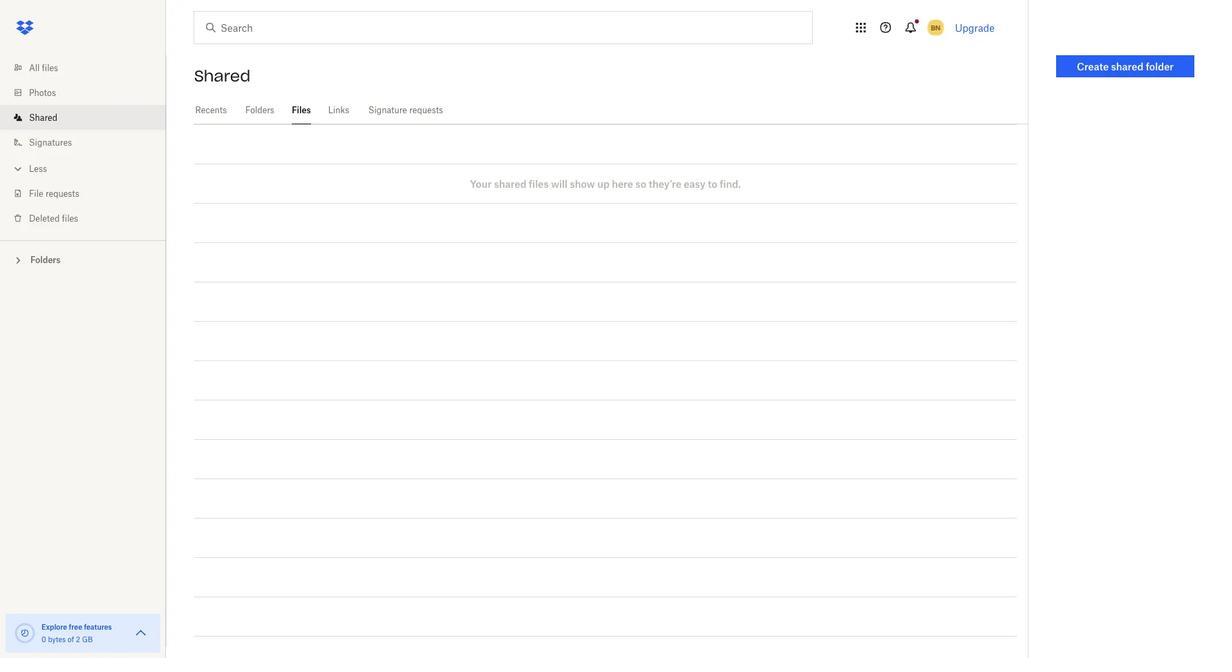 Task type: describe. For each thing, give the bounding box(es) containing it.
requests for signature requests
[[409, 105, 443, 115]]

to
[[708, 178, 717, 190]]

0 vertical spatial shared
[[194, 66, 251, 86]]

photos link
[[11, 80, 166, 105]]

create shared folder button
[[1056, 55, 1195, 77]]

folders button
[[0, 250, 166, 270]]

file requests link
[[11, 181, 166, 206]]

they're
[[649, 178, 682, 190]]

links link
[[328, 97, 350, 122]]

create shared folder
[[1077, 60, 1174, 72]]

deleted files link
[[11, 206, 166, 231]]

files link
[[292, 97, 311, 122]]

signature requests
[[368, 105, 443, 115]]

your shared files will show up here so they're easy to find.
[[470, 178, 741, 190]]

of
[[68, 636, 74, 644]]

files for all files
[[42, 63, 58, 73]]

create
[[1077, 60, 1109, 72]]

quota usage element
[[14, 623, 36, 645]]

explore
[[41, 623, 67, 632]]

links
[[328, 105, 349, 115]]

bytes
[[48, 636, 66, 644]]

your
[[470, 178, 492, 190]]

signatures link
[[11, 130, 166, 155]]

all files link
[[11, 55, 166, 80]]

show
[[570, 178, 595, 190]]

shared inside shared link
[[29, 112, 57, 123]]

2 horizontal spatial files
[[529, 178, 549, 190]]

Search in folder "Dropbox" text field
[[221, 20, 784, 35]]

free
[[69, 623, 82, 632]]

folder
[[1146, 60, 1174, 72]]

tab list containing recents
[[194, 97, 1028, 124]]

here
[[612, 178, 633, 190]]

folders link
[[245, 97, 275, 122]]

dropbox image
[[11, 14, 39, 41]]

photos
[[29, 87, 56, 98]]

up
[[597, 178, 610, 190]]

files for deleted files
[[62, 213, 78, 224]]

upgrade link
[[955, 22, 995, 34]]



Task type: vqa. For each thing, say whether or not it's contained in the screenshot.
the right files
yes



Task type: locate. For each thing, give the bounding box(es) containing it.
recents
[[195, 105, 227, 115]]

shared for your
[[494, 178, 526, 190]]

deleted files
[[29, 213, 78, 224]]

shared link
[[11, 105, 166, 130]]

less image
[[11, 162, 25, 176]]

all
[[29, 63, 40, 73]]

folders
[[245, 105, 274, 115], [30, 255, 61, 265]]

all files
[[29, 63, 58, 73]]

folders down deleted
[[30, 255, 61, 265]]

list
[[0, 47, 166, 241]]

folders inside button
[[30, 255, 61, 265]]

bn
[[931, 23, 940, 32]]

bn button
[[925, 17, 947, 39]]

shared left folder
[[1111, 60, 1144, 72]]

requests
[[409, 105, 443, 115], [46, 188, 79, 199]]

file requests
[[29, 188, 79, 199]]

0 horizontal spatial folders
[[30, 255, 61, 265]]

requests inside "link"
[[409, 105, 443, 115]]

recents link
[[194, 97, 228, 122]]

deleted
[[29, 213, 60, 224]]

1 vertical spatial shared
[[29, 112, 57, 123]]

shared down photos
[[29, 112, 57, 123]]

2
[[76, 636, 80, 644]]

requests inside list
[[46, 188, 79, 199]]

shared inside 'button'
[[1111, 60, 1144, 72]]

files left will
[[529, 178, 549, 190]]

upgrade
[[955, 22, 995, 34]]

less
[[29, 163, 47, 174]]

0 vertical spatial files
[[42, 63, 58, 73]]

1 horizontal spatial files
[[62, 213, 78, 224]]

2 vertical spatial files
[[62, 213, 78, 224]]

1 horizontal spatial shared
[[194, 66, 251, 86]]

signature
[[368, 105, 407, 115]]

so
[[636, 178, 646, 190]]

tab list
[[194, 97, 1028, 124]]

1 horizontal spatial folders
[[245, 105, 274, 115]]

shared right your
[[494, 178, 526, 190]]

1 vertical spatial files
[[529, 178, 549, 190]]

1 vertical spatial shared
[[494, 178, 526, 190]]

list containing all files
[[0, 47, 166, 241]]

shared
[[1111, 60, 1144, 72], [494, 178, 526, 190]]

shared
[[194, 66, 251, 86], [29, 112, 57, 123]]

explore free features 0 bytes of 2 gb
[[41, 623, 112, 644]]

1 horizontal spatial shared
[[1111, 60, 1144, 72]]

find.
[[720, 178, 741, 190]]

requests for file requests
[[46, 188, 79, 199]]

file
[[29, 188, 43, 199]]

signatures
[[29, 137, 72, 148]]

features
[[84, 623, 112, 632]]

files right all
[[42, 63, 58, 73]]

gb
[[82, 636, 93, 644]]

0
[[41, 636, 46, 644]]

files right deleted
[[62, 213, 78, 224]]

0 vertical spatial requests
[[409, 105, 443, 115]]

1 horizontal spatial requests
[[409, 105, 443, 115]]

shared for create
[[1111, 60, 1144, 72]]

signature requests link
[[366, 97, 445, 122]]

0 vertical spatial shared
[[1111, 60, 1144, 72]]

0 vertical spatial folders
[[245, 105, 274, 115]]

easy
[[684, 178, 705, 190]]

requests right signature on the left of the page
[[409, 105, 443, 115]]

files
[[42, 63, 58, 73], [529, 178, 549, 190], [62, 213, 78, 224]]

0 horizontal spatial files
[[42, 63, 58, 73]]

shared up recents link
[[194, 66, 251, 86]]

will
[[551, 178, 568, 190]]

files
[[292, 105, 311, 115]]

requests right "file"
[[46, 188, 79, 199]]

folders left files
[[245, 105, 274, 115]]

shared list item
[[0, 105, 166, 130]]

0 horizontal spatial shared
[[29, 112, 57, 123]]

1 vertical spatial folders
[[30, 255, 61, 265]]

0 horizontal spatial requests
[[46, 188, 79, 199]]

0 horizontal spatial shared
[[494, 178, 526, 190]]

1 vertical spatial requests
[[46, 188, 79, 199]]



